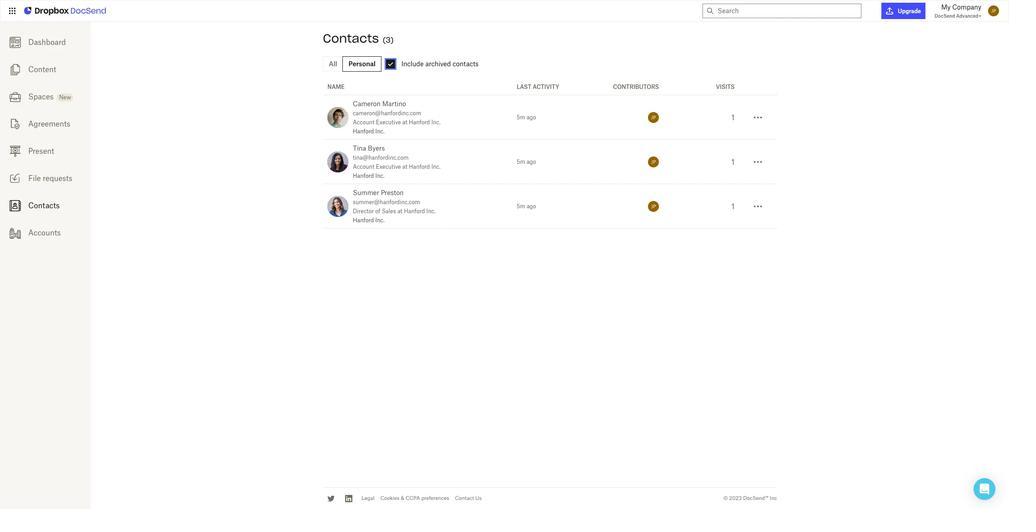 Task type: locate. For each thing, give the bounding box(es) containing it.
0 vertical spatial 5m
[[517, 114, 525, 121]]

ccpa
[[406, 496, 420, 502]]

1 executive from the top
[[376, 119, 401, 126]]

account down cameron
[[353, 119, 374, 126]]

hanford inc. link up summer
[[353, 173, 385, 179]]

options menu image for tina byers
[[753, 156, 764, 167]]

contacts
[[323, 31, 379, 46], [28, 201, 60, 210]]

1 vertical spatial 5m
[[517, 159, 525, 165]]

file
[[28, 174, 41, 183]]

2 vertical spatial at
[[398, 208, 403, 215]]

include
[[402, 60, 424, 68]]

summer preston link
[[353, 189, 404, 197]]

at inside tina byers tina@hanfordinc.com account executive at hanford inc. hanford inc.
[[402, 164, 407, 170]]

1 1 from the top
[[732, 113, 735, 122]]

5m
[[517, 114, 525, 121], [517, 159, 525, 165], [517, 203, 525, 210]]

contacts (3)
[[323, 31, 394, 46]]

my
[[941, 3, 951, 11]]

account down tina
[[353, 164, 374, 170]]

© 2023 docsend™ inc
[[723, 496, 777, 502]]

5m for cameron martino
[[517, 114, 525, 121]]

director
[[353, 208, 374, 215]]

spaces
[[28, 92, 54, 101]]

jp for cameron martino
[[651, 115, 656, 120]]

2 executive from the top
[[376, 164, 401, 170]]

cameron martino image
[[327, 107, 348, 128], [327, 107, 348, 128]]

ago
[[527, 114, 536, 121], [527, 159, 536, 165], [527, 203, 536, 210]]

2 5m from the top
[[517, 159, 525, 165]]

executive down tina@hanfordinc.com
[[376, 164, 401, 170]]

1 vertical spatial options menu image
[[753, 201, 764, 212]]

at inside cameron martino cameron@hanfordinc.com account executive at hanford inc. hanford inc.
[[402, 119, 407, 126]]

file requests
[[28, 174, 72, 183]]

hanford inc. link down the director
[[353, 217, 385, 224]]

hanford inc. link for tina
[[353, 173, 385, 179]]

accounts
[[28, 228, 61, 238]]

1 vertical spatial account
[[353, 164, 374, 170]]

requests
[[43, 174, 72, 183]]

executive down the cameron@hanfordinc.com
[[376, 119, 401, 126]]

sidebar ndas image
[[9, 118, 21, 130]]

hanford inc. link up tina byers link
[[353, 128, 385, 135]]

1 vertical spatial 5m ago
[[517, 159, 536, 165]]

summer preston image
[[327, 196, 348, 217], [327, 196, 348, 217]]

2 ago from the top
[[527, 159, 536, 165]]

hanford inc. link
[[353, 128, 385, 135], [353, 173, 385, 179], [353, 217, 385, 224]]

2 vertical spatial 5m ago
[[517, 203, 536, 210]]

contacts for contacts (3)
[[323, 31, 379, 46]]

1 vertical spatial hanford inc. link
[[353, 173, 385, 179]]

5m for summer preston
[[517, 203, 525, 210]]

company
[[952, 3, 982, 11]]

2 options menu image from the top
[[753, 201, 764, 212]]

options menu image
[[753, 156, 764, 167], [753, 201, 764, 212]]

docsend
[[935, 13, 955, 19]]

0 vertical spatial options menu image
[[753, 156, 764, 167]]

content
[[28, 65, 56, 74]]

sidebar spaces image
[[9, 91, 21, 103]]

1 vertical spatial executive
[[376, 164, 401, 170]]

options menu image for summer preston
[[753, 201, 764, 212]]

contributors
[[613, 84, 659, 90]]

2 hanford inc. link from the top
[[353, 173, 385, 179]]

0 vertical spatial 5m ago
[[517, 114, 536, 121]]

0 vertical spatial account
[[353, 119, 374, 126]]

at for byers
[[402, 164, 407, 170]]

account
[[353, 119, 374, 126], [353, 164, 374, 170]]

2 1 from the top
[[732, 157, 735, 166]]

at down the cameron@hanfordinc.com
[[402, 119, 407, 126]]

0 vertical spatial contacts
[[323, 31, 379, 46]]

new
[[59, 94, 71, 101]]

1 vertical spatial contacts
[[28, 201, 60, 210]]

1 5m ago from the top
[[517, 114, 536, 121]]

5m ago for martino
[[517, 114, 536, 121]]

1
[[732, 113, 735, 122], [732, 157, 735, 166], [732, 202, 735, 211]]

cookies
[[380, 496, 399, 502]]

account for tina
[[353, 164, 374, 170]]

1 ago from the top
[[527, 114, 536, 121]]

1 hanford inc. link from the top
[[353, 128, 385, 135]]

upgrade image
[[886, 7, 894, 15]]

sidebar dashboard image
[[9, 37, 21, 48]]

contact us link
[[455, 496, 482, 502]]

1 vertical spatial at
[[402, 164, 407, 170]]

account inside cameron martino cameron@hanfordinc.com account executive at hanford inc. hanford inc.
[[353, 119, 374, 126]]

Search text field
[[718, 4, 858, 18]]

inc.
[[431, 119, 441, 126], [375, 128, 385, 135], [431, 164, 441, 170], [375, 173, 385, 179], [427, 208, 436, 215], [375, 217, 385, 224]]

sales
[[382, 208, 396, 215]]

at down tina@hanfordinc.com
[[402, 164, 407, 170]]

at
[[402, 119, 407, 126], [402, 164, 407, 170], [398, 208, 403, 215]]

2 vertical spatial 1
[[732, 202, 735, 211]]

cameron martino cameron@hanfordinc.com account executive at hanford inc. hanford inc.
[[353, 100, 441, 135]]

hanford inc. link for cameron
[[353, 128, 385, 135]]

2 vertical spatial 5m
[[517, 203, 525, 210]]

2 account from the top
[[353, 164, 374, 170]]

legal link
[[362, 496, 375, 502]]

5m ago
[[517, 114, 536, 121], [517, 159, 536, 165], [517, 203, 536, 210]]

3 5m from the top
[[517, 203, 525, 210]]

all
[[329, 60, 337, 68]]

my company docsend advanced+
[[935, 3, 982, 19]]

1 account from the top
[[353, 119, 374, 126]]

executive inside cameron martino cameron@hanfordinc.com account executive at hanford inc. hanford inc.
[[376, 119, 401, 126]]

5m ago for preston
[[517, 203, 536, 210]]

us
[[475, 496, 482, 502]]

0 horizontal spatial contacts
[[28, 201, 60, 210]]

jp button
[[986, 3, 1002, 19]]

1 vertical spatial 1
[[732, 157, 735, 166]]

inc
[[770, 496, 777, 502]]

contacts
[[453, 60, 479, 68]]

1 horizontal spatial contacts
[[323, 31, 379, 46]]

at right sales
[[398, 208, 403, 215]]

ago for tina byers
[[527, 159, 536, 165]]

0 vertical spatial executive
[[376, 119, 401, 126]]

legal
[[362, 496, 375, 502]]

0 vertical spatial ago
[[527, 114, 536, 121]]

contacts up accounts
[[28, 201, 60, 210]]

2 vertical spatial ago
[[527, 203, 536, 210]]

1 options menu image from the top
[[753, 156, 764, 167]]

account inside tina byers tina@hanfordinc.com account executive at hanford inc. hanford inc.
[[353, 164, 374, 170]]

preferences
[[421, 496, 449, 502]]

executive inside tina byers tina@hanfordinc.com account executive at hanford inc. hanford inc.
[[376, 164, 401, 170]]

options menu image
[[753, 112, 764, 123]]

3 ago from the top
[[527, 203, 536, 210]]

summer
[[353, 189, 379, 197]]

personal
[[349, 60, 376, 68]]

0 vertical spatial 1
[[732, 113, 735, 122]]

0 vertical spatial hanford inc. link
[[353, 128, 385, 135]]

2 vertical spatial hanford inc. link
[[353, 217, 385, 224]]

all button
[[323, 56, 343, 72]]

at for martino
[[402, 119, 407, 126]]

activity
[[533, 84, 559, 90]]

last
[[517, 84, 531, 90]]

jp
[[991, 8, 996, 14], [651, 115, 656, 120], [651, 159, 656, 165], [651, 204, 656, 209]]

of
[[375, 208, 380, 215]]

preston
[[381, 189, 404, 197]]

1 vertical spatial ago
[[527, 159, 536, 165]]

3 1 from the top
[[732, 202, 735, 211]]

byers
[[368, 144, 385, 152]]

3 hanford inc. link from the top
[[353, 217, 385, 224]]

account for cameron
[[353, 119, 374, 126]]

hanford
[[409, 119, 430, 126], [353, 128, 374, 135], [409, 164, 430, 170], [353, 173, 374, 179], [404, 208, 425, 215], [353, 217, 374, 224]]

contacts up personal
[[323, 31, 379, 46]]

executive
[[376, 119, 401, 126], [376, 164, 401, 170]]

contacts link
[[0, 192, 91, 219]]

accounts link
[[0, 219, 91, 247]]

0 vertical spatial at
[[402, 119, 407, 126]]

2 5m ago from the top
[[517, 159, 536, 165]]

1 5m from the top
[[517, 114, 525, 121]]

3 5m ago from the top
[[517, 203, 536, 210]]



Task type: describe. For each thing, give the bounding box(es) containing it.
at inside summer preston summer@hanfordinc.com director of sales at hanford inc. hanford inc.
[[398, 208, 403, 215]]

name
[[327, 84, 345, 90]]

present link
[[0, 138, 91, 165]]

sidebar accounts image
[[9, 227, 21, 239]]

executive for byers
[[376, 164, 401, 170]]

archived
[[425, 60, 451, 68]]

ago for cameron martino
[[527, 114, 536, 121]]

receive image
[[9, 173, 21, 184]]

tina byers tina@hanfordinc.com account executive at hanford inc. hanford inc.
[[353, 144, 441, 179]]

sidebar contacts image
[[9, 200, 21, 212]]

cookies & ccpa preferences
[[380, 496, 449, 502]]

cameron
[[353, 100, 381, 108]]

present
[[28, 147, 54, 156]]

contacts for contacts
[[28, 201, 60, 210]]

jp for summer preston
[[651, 204, 656, 209]]

agreements link
[[0, 110, 91, 138]]

cookies & ccpa preferences link
[[380, 496, 449, 502]]

personal button
[[343, 56, 382, 72]]

tina@hanfordinc.com
[[353, 154, 409, 161]]

tina byers link
[[353, 144, 385, 152]]

file requests link
[[0, 165, 91, 192]]

tina byers image
[[327, 151, 348, 172]]

1 for summer preston
[[732, 202, 735, 211]]

jp inside dropdown button
[[991, 8, 996, 14]]

martino
[[382, 100, 406, 108]]

sidebar documents image
[[9, 64, 21, 75]]

visits
[[716, 84, 735, 90]]

docsend™
[[743, 496, 769, 502]]

agreements
[[28, 119, 70, 129]]

summer preston summer@hanfordinc.com director of sales at hanford inc. hanford inc.
[[353, 189, 436, 224]]

content link
[[0, 56, 91, 83]]

©
[[723, 496, 728, 502]]

cameron@hanfordinc.com
[[353, 110, 421, 117]]

dashboard
[[28, 38, 66, 47]]

5m ago for byers
[[517, 159, 536, 165]]

include archived contacts
[[402, 60, 479, 68]]

advanced+
[[956, 13, 982, 19]]

contact us
[[455, 496, 482, 502]]

tina
[[353, 144, 366, 152]]

1 for cameron martino
[[732, 113, 735, 122]]

spaces new
[[28, 92, 71, 101]]

executive for martino
[[376, 119, 401, 126]]

2023
[[729, 496, 742, 502]]

checkbox checked image
[[386, 60, 395, 69]]

contact
[[455, 496, 474, 502]]

ago for summer preston
[[527, 203, 536, 210]]

last activity
[[517, 84, 559, 90]]

upgrade
[[898, 7, 921, 14]]

1 for tina byers
[[732, 157, 735, 166]]

summer@hanfordinc.com
[[353, 199, 420, 206]]

sidebar present image
[[9, 146, 21, 157]]

5m for tina byers
[[517, 159, 525, 165]]

cameron martino link
[[353, 100, 406, 108]]

(3)
[[383, 35, 394, 45]]

upgrade button
[[882, 3, 926, 19]]

dashboard link
[[0, 29, 91, 56]]

jp for tina byers
[[651, 159, 656, 165]]

hanford inc. link for summer
[[353, 217, 385, 224]]

&
[[401, 496, 404, 502]]

tina byers image
[[327, 151, 348, 172]]



Task type: vqa. For each thing, say whether or not it's contained in the screenshot.
middle 5m ago
yes



